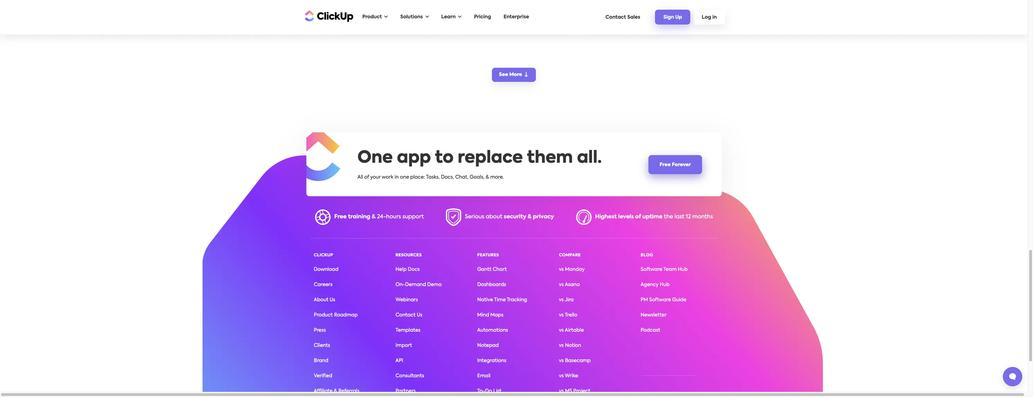Task type: describe. For each thing, give the bounding box(es) containing it.
vs wrike link
[[559, 374, 578, 379]]

about us
[[314, 298, 335, 303]]

solutions
[[400, 15, 423, 19]]

to-do list
[[477, 389, 502, 394]]

vs for vs monday
[[559, 267, 564, 272]]

clickup
[[314, 254, 333, 258]]

us for contact us
[[417, 313, 422, 318]]

& left more.
[[486, 175, 489, 180]]

guide
[[672, 298, 686, 303]]

vs airtable
[[559, 328, 584, 333]]

sign up button
[[655, 10, 690, 25]]

months
[[692, 215, 713, 220]]

uptime
[[642, 215, 663, 220]]

help
[[396, 267, 407, 272]]

vs for vs jira
[[559, 298, 564, 303]]

chart
[[493, 267, 507, 272]]

do
[[485, 389, 492, 394]]

highest levels of uptime link
[[595, 215, 663, 220]]

project
[[573, 389, 590, 394]]

pm software guide
[[641, 298, 686, 303]]

1 vertical spatial software
[[649, 298, 671, 303]]

pricing link
[[471, 10, 495, 24]]

gantt chart link
[[477, 267, 507, 272]]

verified
[[314, 374, 332, 379]]

referrals
[[338, 389, 359, 394]]

api
[[396, 359, 403, 364]]

webinars link
[[396, 298, 418, 303]]

0 horizontal spatial in
[[395, 175, 399, 180]]

learn
[[441, 15, 456, 19]]

product for product
[[362, 15, 382, 19]]

free training & 24-hours support
[[334, 215, 424, 220]]

jira
[[565, 298, 574, 303]]

email
[[477, 374, 490, 379]]

ms
[[565, 389, 572, 394]]

gantt chart
[[477, 267, 507, 272]]

affiliate
[[314, 389, 333, 394]]

api link
[[396, 359, 403, 364]]

software team hub
[[641, 267, 688, 272]]

vs wrike
[[559, 374, 578, 379]]

place:
[[410, 175, 425, 180]]

brand link
[[314, 359, 328, 364]]

product roadmap link
[[314, 313, 358, 318]]

free forever
[[660, 163, 691, 167]]

vs for vs basecamp
[[559, 359, 564, 364]]

all.
[[577, 150, 602, 167]]

0 vertical spatial in
[[712, 15, 717, 20]]

& left 24-
[[372, 215, 376, 220]]

clickup image
[[303, 9, 353, 22]]

podcast
[[641, 328, 660, 333]]

native time tracking link
[[477, 298, 527, 303]]

your
[[370, 175, 381, 180]]

demo
[[427, 283, 442, 288]]

pricing
[[474, 15, 491, 19]]

vs asana link
[[559, 283, 580, 288]]

vs for vs airtable
[[559, 328, 564, 333]]

free training link
[[334, 215, 370, 220]]

clients
[[314, 344, 330, 348]]

see more button
[[289, 62, 739, 88]]

them
[[527, 150, 573, 167]]

to
[[435, 150, 454, 167]]

vs for vs ms project
[[559, 389, 564, 394]]

software team hub link
[[641, 267, 688, 272]]

vs for vs notion
[[559, 344, 564, 348]]

vs ms project
[[559, 389, 590, 394]]

12
[[686, 215, 691, 220]]

0 vertical spatial hub
[[678, 267, 688, 272]]

resources
[[396, 254, 422, 258]]

vs asana
[[559, 283, 580, 288]]

import link
[[396, 344, 412, 348]]

icon of a shield image
[[446, 209, 461, 226]]

vs jira
[[559, 298, 574, 303]]

highest levels of uptime the last 12 months
[[595, 215, 713, 220]]

sign up
[[663, 15, 682, 20]]

native
[[477, 298, 493, 303]]

help docs
[[396, 267, 420, 272]]

contact for contact us
[[396, 313, 416, 318]]

free for free forever
[[660, 163, 671, 167]]

more
[[509, 72, 522, 77]]

log
[[702, 15, 711, 20]]

serious about security & privacy
[[465, 215, 554, 220]]

us for about us
[[330, 298, 335, 303]]

blog
[[641, 254, 653, 258]]

docs,
[[441, 175, 454, 180]]

vs jira link
[[559, 298, 574, 303]]

24-hours support link
[[377, 215, 424, 220]]

wrike
[[565, 374, 578, 379]]

solutions button
[[397, 10, 432, 24]]

compare
[[559, 254, 581, 258]]

log in link
[[693, 10, 725, 25]]

asana
[[565, 283, 580, 288]]

privacy
[[533, 215, 554, 220]]

contact us link
[[396, 313, 422, 318]]



Task type: locate. For each thing, give the bounding box(es) containing it.
serious
[[465, 215, 484, 220]]

0 horizontal spatial contact
[[396, 313, 416, 318]]

contact sales button
[[602, 11, 644, 23]]

agency hub
[[641, 283, 670, 288]]

0 vertical spatial of
[[364, 175, 369, 180]]

1 horizontal spatial product
[[362, 15, 382, 19]]

1 horizontal spatial us
[[417, 313, 422, 318]]

newsletter
[[641, 313, 667, 318]]

vs
[[559, 267, 564, 272], [559, 283, 564, 288], [559, 298, 564, 303], [559, 313, 564, 318], [559, 328, 564, 333], [559, 344, 564, 348], [559, 359, 564, 364], [559, 374, 564, 379], [559, 389, 564, 394]]

in left one
[[395, 175, 399, 180]]

0 horizontal spatial hub
[[660, 283, 670, 288]]

pm
[[641, 298, 648, 303]]

0 vertical spatial contact
[[606, 15, 626, 20]]

3 vs from the top
[[559, 298, 564, 303]]

free inside "button"
[[660, 163, 671, 167]]

notepad
[[477, 344, 499, 348]]

vs trello link
[[559, 313, 577, 318]]

the
[[664, 215, 673, 220]]

1 vertical spatial of
[[635, 215, 641, 220]]

0 horizontal spatial free
[[334, 215, 347, 220]]

last
[[674, 215, 684, 220]]

sign
[[663, 15, 674, 20]]

mind maps link
[[477, 313, 503, 318]]

clickup logo image
[[295, 128, 340, 182]]

1 horizontal spatial free
[[660, 163, 671, 167]]

0 horizontal spatial product
[[314, 313, 333, 318]]

one
[[400, 175, 409, 180]]

& right affiliate
[[334, 389, 337, 394]]

press
[[314, 328, 326, 333]]

training
[[348, 215, 370, 220]]

vs left notion
[[559, 344, 564, 348]]

contact down "webinars" link
[[396, 313, 416, 318]]

free for free training & 24-hours support
[[334, 215, 347, 220]]

goals,
[[470, 175, 484, 180]]

vs basecamp
[[559, 359, 591, 364]]

1 horizontal spatial contact
[[606, 15, 626, 20]]

vs monday link
[[559, 267, 585, 272]]

dashboards link
[[477, 283, 506, 288]]

native time tracking
[[477, 298, 527, 303]]

maps
[[490, 313, 503, 318]]

contact inside button
[[606, 15, 626, 20]]

team
[[663, 267, 677, 272]]

us up templates link
[[417, 313, 422, 318]]

brand
[[314, 359, 328, 364]]

on-demand demo
[[396, 283, 442, 288]]

1 horizontal spatial hub
[[678, 267, 688, 272]]

software
[[641, 267, 662, 272], [649, 298, 671, 303]]

vs for vs trello
[[559, 313, 564, 318]]

one
[[357, 150, 393, 167]]

0 horizontal spatial of
[[364, 175, 369, 180]]

vs notion link
[[559, 344, 581, 348]]

compare link
[[559, 254, 581, 258]]

contact for contact sales
[[606, 15, 626, 20]]

forever
[[672, 163, 691, 167]]

1 vertical spatial free
[[334, 215, 347, 220]]

docs
[[408, 267, 420, 272]]

hub right the agency in the right bottom of the page
[[660, 283, 670, 288]]

vs left asana
[[559, 283, 564, 288]]

1 vertical spatial product
[[314, 313, 333, 318]]

1 vertical spatial us
[[417, 313, 422, 318]]

hours
[[386, 215, 401, 220]]

dashboards
[[477, 283, 506, 288]]

1 vertical spatial hub
[[660, 283, 670, 288]]

icon of an odometer image
[[576, 210, 592, 225]]

0 horizontal spatial us
[[330, 298, 335, 303]]

9 vs from the top
[[559, 389, 564, 394]]

vs trello
[[559, 313, 577, 318]]

affiliate & referrals link
[[314, 389, 359, 394]]

help docs link
[[396, 267, 420, 272]]

on-demand demo link
[[396, 283, 442, 288]]

vs for vs asana
[[559, 283, 564, 288]]

airtable
[[565, 328, 584, 333]]

software down blog
[[641, 267, 662, 272]]

product for product roadmap
[[314, 313, 333, 318]]

6 vs from the top
[[559, 344, 564, 348]]

log in
[[702, 15, 717, 20]]

list
[[493, 389, 502, 394]]

hub right the team
[[678, 267, 688, 272]]

download link
[[314, 267, 338, 272]]

product
[[362, 15, 382, 19], [314, 313, 333, 318]]

vs airtable link
[[559, 328, 584, 333]]

automations
[[477, 328, 508, 333]]

pm software guide link
[[641, 298, 686, 303]]

free right icon of life preserver ring
[[334, 215, 347, 220]]

blog link
[[641, 254, 653, 258]]

vs left airtable
[[559, 328, 564, 333]]

1 vertical spatial in
[[395, 175, 399, 180]]

about
[[314, 298, 328, 303]]

time
[[494, 298, 506, 303]]

product inside popup button
[[362, 15, 382, 19]]

learn button
[[438, 10, 465, 24]]

& left privacy
[[528, 215, 532, 220]]

clients link
[[314, 344, 330, 348]]

1 vs from the top
[[559, 267, 564, 272]]

icon of life preserver ring image
[[315, 210, 331, 225]]

vs left the trello
[[559, 313, 564, 318]]

in right log
[[712, 15, 717, 20]]

0 vertical spatial free
[[660, 163, 671, 167]]

0 vertical spatial software
[[641, 267, 662, 272]]

monday
[[565, 267, 585, 272]]

vs left ms
[[559, 389, 564, 394]]

1 horizontal spatial of
[[635, 215, 641, 220]]

app
[[397, 150, 431, 167]]

trello
[[565, 313, 577, 318]]

of right levels
[[635, 215, 641, 220]]

2 vs from the top
[[559, 283, 564, 288]]

agency
[[641, 283, 659, 288]]

see more
[[499, 72, 522, 77]]

in
[[712, 15, 717, 20], [395, 175, 399, 180]]

free forever button
[[649, 155, 702, 174]]

automations link
[[477, 328, 508, 333]]

contact left sales
[[606, 15, 626, 20]]

vs left wrike
[[559, 374, 564, 379]]

5 vs from the top
[[559, 328, 564, 333]]

consultants
[[396, 374, 424, 379]]

of right all
[[364, 175, 369, 180]]

1 vertical spatial contact
[[396, 313, 416, 318]]

vs for vs wrike
[[559, 374, 564, 379]]

us right about
[[330, 298, 335, 303]]

support
[[402, 215, 424, 220]]

1 horizontal spatial in
[[712, 15, 717, 20]]

press link
[[314, 328, 326, 333]]

free
[[660, 163, 671, 167], [334, 215, 347, 220]]

one app to replace them all.
[[357, 150, 602, 167]]

vs left monday
[[559, 267, 564, 272]]

integrations
[[477, 359, 506, 364]]

vs left jira
[[559, 298, 564, 303]]

integrations link
[[477, 359, 506, 364]]

8 vs from the top
[[559, 374, 564, 379]]

software right pm
[[649, 298, 671, 303]]

7 vs from the top
[[559, 359, 564, 364]]

vs left basecamp at the bottom right of page
[[559, 359, 564, 364]]

notion
[[565, 344, 581, 348]]

4 vs from the top
[[559, 313, 564, 318]]

more.
[[490, 175, 504, 180]]

24-
[[377, 215, 386, 220]]

free left forever
[[660, 163, 671, 167]]

work
[[382, 175, 393, 180]]

roadmap
[[334, 313, 358, 318]]

features link
[[477, 254, 499, 258]]

download
[[314, 267, 338, 272]]

0 vertical spatial us
[[330, 298, 335, 303]]

0 vertical spatial product
[[362, 15, 382, 19]]

security
[[504, 215, 526, 220]]



Task type: vqa. For each thing, say whether or not it's contained in the screenshot.
Automations
yes



